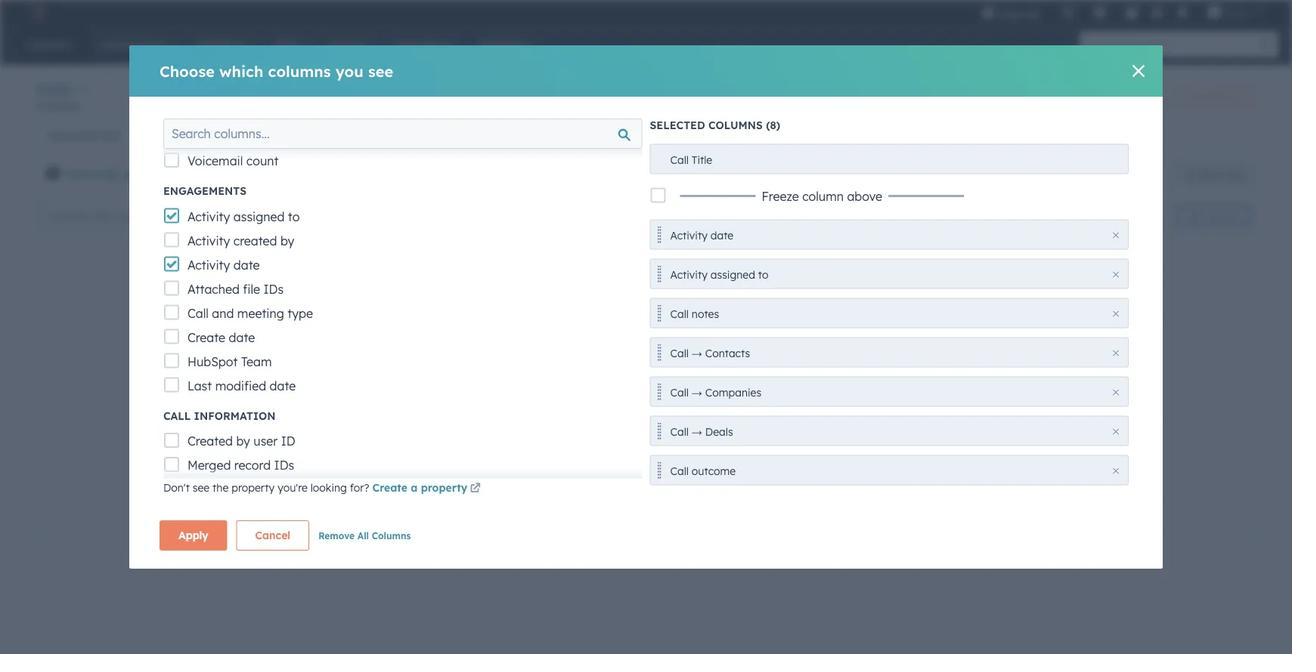 Task type: locate. For each thing, give the bounding box(es) containing it.
see
[[368, 62, 393, 81], [193, 481, 210, 494]]

hubspot
[[187, 354, 238, 369]]

call left and
[[187, 306, 209, 321]]

activity assigned to inside activity assigned to button
[[670, 268, 769, 281]]

1 vertical spatial ids
[[274, 458, 294, 473]]

→ inside button
[[692, 425, 702, 439]]

last modified date
[[187, 378, 296, 394]]

to inside popup button
[[289, 168, 300, 181]]

edit columns button
[[1178, 206, 1252, 226]]

0 vertical spatial activity assigned to
[[195, 168, 300, 181]]

1 vertical spatial columns
[[1207, 210, 1242, 222]]

hubspot link
[[18, 3, 57, 21]]

activity date up attached
[[187, 257, 260, 273]]

activity assigned to inside activity assigned to popup button
[[195, 168, 300, 181]]

call inside banner
[[1186, 92, 1202, 103]]

help image
[[1125, 7, 1139, 20]]

export button
[[1121, 206, 1169, 226]]

call for call information
[[163, 410, 191, 423]]

2 link opens in a new window image from the top
[[470, 484, 481, 494]]

assigned up notes
[[711, 268, 755, 281]]

0 horizontal spatial view
[[774, 129, 798, 142]]

call inside button
[[670, 347, 689, 360]]

view right save
[[1224, 169, 1243, 180]]

activity date down clear all button
[[670, 229, 734, 242]]

2 vertical spatial activity assigned to
[[670, 268, 769, 281]]

call for call title
[[670, 153, 689, 166]]

1 → from the top
[[692, 347, 702, 360]]

voicemail
[[187, 154, 243, 169]]

3 close image from the top
[[1113, 468, 1119, 475]]

funky button
[[1199, 0, 1273, 24]]

attached file ids
[[187, 282, 284, 297]]

columns
[[709, 119, 763, 132], [372, 531, 411, 542]]

column
[[802, 189, 844, 204]]

0 vertical spatial to
[[289, 168, 300, 181]]

calls banner
[[36, 79, 1256, 120]]

edit
[[1188, 210, 1205, 222]]

1 horizontal spatial activity date
[[670, 229, 734, 242]]

create left a
[[372, 481, 408, 494]]

modified
[[215, 378, 266, 394]]

close image for deals
[[1113, 429, 1119, 435]]

property
[[232, 481, 275, 494], [421, 481, 467, 494]]

meeting
[[237, 306, 284, 321]]

choose
[[159, 62, 215, 81]]

activity assigned to for activity assigned to button
[[670, 268, 769, 281]]

0 horizontal spatial columns
[[372, 531, 411, 542]]

to inside button
[[758, 268, 769, 281]]

0 horizontal spatial columns
[[268, 62, 331, 81]]

0 vertical spatial activity date
[[670, 229, 734, 242]]

2 property from the left
[[421, 481, 467, 494]]

by
[[281, 233, 294, 248], [236, 434, 250, 449]]

columns
[[268, 62, 331, 81], [1207, 210, 1242, 222]]

activity assigned to
[[195, 168, 300, 181], [187, 209, 300, 224], [670, 268, 769, 281]]

call information
[[163, 410, 276, 423]]

close image inside 'call → companies' button
[[1113, 390, 1119, 396]]

all left views
[[856, 129, 870, 142]]

1 vertical spatial activity date
[[187, 257, 260, 273]]

looking
[[311, 481, 347, 494]]

apply button
[[159, 521, 227, 551]]

all down title
[[709, 168, 722, 181]]

close image
[[1133, 65, 1145, 77], [1113, 233, 1119, 239], [1113, 272, 1119, 278], [1113, 311, 1119, 317], [1113, 390, 1119, 396]]

marketplaces image
[[1093, 7, 1107, 20]]

call up clear
[[670, 153, 689, 166]]

call left notes
[[670, 307, 689, 321]]

all inside the remove all columns button
[[358, 531, 369, 542]]

→ left deals
[[692, 425, 702, 439]]

2 vertical spatial all
[[358, 531, 369, 542]]

columns left (8)
[[709, 119, 763, 132]]

selected columns (8)
[[650, 119, 781, 132]]

all
[[856, 129, 870, 142], [709, 168, 722, 181], [358, 531, 369, 542]]

call left deals
[[670, 425, 689, 439]]

create date
[[187, 330, 255, 345]]

recorded
[[48, 129, 96, 142]]

merged
[[187, 458, 231, 473]]

call left outcome
[[670, 465, 689, 478]]

remove all columns button
[[318, 527, 411, 545]]

create a property link
[[372, 480, 483, 498]]

assigned inside popup button
[[239, 168, 286, 181]]

call → contacts button
[[650, 338, 1129, 368]]

2 close image from the top
[[1113, 429, 1119, 435]]

activity up the engagements
[[195, 168, 235, 181]]

0 horizontal spatial create
[[187, 330, 225, 345]]

0 horizontal spatial property
[[232, 481, 275, 494]]

activity up 'call notes'
[[670, 268, 708, 281]]

save
[[1201, 169, 1221, 180]]

2 vertical spatial →
[[692, 425, 702, 439]]

call outcome button
[[650, 456, 1129, 486]]

1 vertical spatial by
[[236, 434, 250, 449]]

ids up you're
[[274, 458, 294, 473]]

1 horizontal spatial see
[[368, 62, 393, 81]]

export
[[1131, 210, 1159, 222]]

assigned up the engagements
[[239, 168, 286, 181]]

0 horizontal spatial all
[[358, 531, 369, 542]]

0 vertical spatial assigned
[[239, 168, 286, 181]]

view inside add view (2/5) popup button
[[774, 129, 798, 142]]

create inside "create a property" link
[[372, 481, 408, 494]]

2 → from the top
[[692, 386, 702, 399]]

title
[[692, 153, 713, 166]]

0 vertical spatial all
[[856, 129, 870, 142]]

1 horizontal spatial all
[[709, 168, 722, 181]]

close image inside call → contacts button
[[1113, 351, 1119, 357]]

1 vertical spatial columns
[[372, 531, 411, 542]]

1 horizontal spatial columns
[[1207, 210, 1242, 222]]

call up call → deals
[[670, 386, 689, 399]]

to for activity assigned to popup button
[[289, 168, 300, 181]]

1 vertical spatial view
[[1224, 169, 1243, 180]]

cancel
[[255, 529, 291, 542]]

3 → from the top
[[692, 425, 702, 439]]

assigned for activity assigned to button
[[711, 268, 755, 281]]

call for call outcome
[[670, 465, 689, 478]]

1 vertical spatial to
[[288, 209, 300, 224]]

advanced
[[555, 168, 607, 181]]

→ for contacts
[[692, 347, 702, 360]]

→ left companies at right bottom
[[692, 386, 702, 399]]

(8)
[[766, 119, 781, 132]]

0 vertical spatial create
[[187, 330, 225, 345]]

available
[[122, 168, 171, 181]]

0
[[36, 100, 42, 112]]

deals
[[705, 425, 733, 439]]

close image for columns
[[1133, 65, 1145, 77]]

2 vertical spatial assigned
[[711, 268, 755, 281]]

columns right edit on the right top
[[1207, 210, 1242, 222]]

0 vertical spatial ids
[[263, 282, 284, 297]]

1 vertical spatial activity assigned to
[[187, 209, 300, 224]]

activity
[[195, 168, 235, 181], [187, 209, 230, 224], [670, 229, 708, 242], [187, 233, 230, 248], [187, 257, 230, 273], [670, 268, 708, 281]]

activity down the engagements
[[187, 209, 230, 224]]

2 vertical spatial to
[[758, 268, 769, 281]]

1 horizontal spatial property
[[421, 481, 467, 494]]

close image inside activity assigned to button
[[1113, 272, 1119, 278]]

activity assigned to for activity assigned to popup button
[[195, 168, 300, 181]]

→ left contacts
[[692, 347, 702, 360]]

1 vertical spatial →
[[692, 386, 702, 399]]

clear all
[[678, 168, 722, 181]]

assigned
[[239, 168, 286, 181], [234, 209, 285, 224], [711, 268, 755, 281]]

1 vertical spatial all
[[709, 168, 722, 181]]

activity assigned to up activity created by
[[187, 209, 300, 224]]

choose which columns you see dialog
[[129, 0, 1163, 569]]

see left the
[[193, 481, 210, 494]]

property down the record
[[232, 481, 275, 494]]

see right you
[[368, 62, 393, 81]]

columns inside button
[[1207, 210, 1242, 222]]

0 vertical spatial columns
[[709, 119, 763, 132]]

Search HubSpot search field
[[1080, 32, 1265, 57]]

view
[[774, 129, 798, 142], [1224, 169, 1243, 180]]

1 vertical spatial create
[[372, 481, 408, 494]]

1 vertical spatial see
[[193, 481, 210, 494]]

date up 'file'
[[234, 257, 260, 273]]

by right created
[[281, 233, 294, 248]]

0 vertical spatial by
[[281, 233, 294, 248]]

columns inside the remove all columns button
[[372, 531, 411, 542]]

close image for to
[[1113, 272, 1119, 278]]

2 horizontal spatial all
[[856, 129, 870, 142]]

call down last
[[163, 410, 191, 423]]

property right a
[[421, 481, 467, 494]]

call → deals button
[[650, 416, 1129, 447]]

create up hubspot
[[187, 330, 225, 345]]

columns inside dialog
[[268, 62, 331, 81]]

ids right 'file'
[[263, 282, 284, 297]]

activity left created
[[187, 233, 230, 248]]

create for create a property
[[372, 481, 408, 494]]

call left analytics
[[1186, 92, 1202, 103]]

→ inside button
[[692, 347, 702, 360]]

→ inside button
[[692, 386, 702, 399]]

view for add
[[774, 129, 798, 142]]

id
[[281, 434, 296, 449]]

help button
[[1119, 0, 1145, 24]]

settings image
[[1151, 6, 1164, 20]]

1 close image from the top
[[1113, 351, 1119, 357]]

call for call → contacts
[[670, 347, 689, 360]]

date down clear all button
[[711, 229, 734, 242]]

choose which columns you see
[[159, 62, 393, 81]]

assigned inside button
[[711, 268, 755, 281]]

close image inside call outcome button
[[1113, 468, 1119, 475]]

0 vertical spatial →
[[692, 347, 702, 360]]

remove all columns
[[318, 531, 411, 542]]

call inside button
[[670, 386, 689, 399]]

advanced filters (2)
[[555, 168, 658, 181]]

menu
[[971, 0, 1274, 24]]

1 vertical spatial assigned
[[234, 209, 285, 224]]

analytics
[[1205, 92, 1243, 103]]

call → contacts
[[670, 347, 750, 360]]

menu item
[[1051, 0, 1054, 24]]

and
[[212, 306, 234, 321]]

1 horizontal spatial view
[[1224, 169, 1243, 180]]

freeze
[[762, 189, 799, 204]]

close image inside call → deals button
[[1113, 429, 1119, 435]]

activity down clear
[[670, 229, 708, 242]]

1 horizontal spatial by
[[281, 233, 294, 248]]

activity assigned to button
[[185, 160, 306, 190]]

link opens in a new window image
[[470, 480, 481, 498], [470, 484, 481, 494]]

by left user
[[236, 434, 250, 449]]

activity assigned to up notes
[[670, 268, 769, 281]]

import
[[1121, 92, 1151, 103]]

1 vertical spatial close image
[[1113, 429, 1119, 435]]

all right the remove
[[358, 531, 369, 542]]

call title
[[670, 153, 713, 166]]

view right add
[[774, 129, 798, 142]]

view inside save view button
[[1224, 169, 1243, 180]]

0 vertical spatial close image
[[1113, 351, 1119, 357]]

all for remove all columns
[[358, 531, 369, 542]]

columns down a
[[372, 531, 411, 542]]

link opens in a new window image inside "create a property" link
[[470, 484, 481, 494]]

2 vertical spatial close image
[[1113, 468, 1119, 475]]

funky town image
[[1208, 5, 1221, 19]]

close image
[[1113, 351, 1119, 357], [1113, 429, 1119, 435], [1113, 468, 1119, 475]]

notifications image
[[1176, 7, 1189, 20]]

last
[[187, 378, 212, 394]]

columns left you
[[268, 62, 331, 81]]

transcript available button
[[61, 160, 176, 190]]

0 vertical spatial view
[[774, 129, 798, 142]]

call down 'call notes'
[[670, 347, 689, 360]]

menu containing funky
[[971, 0, 1274, 24]]

activity date button
[[650, 220, 1129, 250]]

edit columns
[[1188, 210, 1242, 222]]

file
[[243, 282, 260, 297]]

→
[[692, 347, 702, 360], [692, 386, 702, 399], [692, 425, 702, 439]]

views
[[873, 129, 902, 142]]

all inside clear all button
[[709, 168, 722, 181]]

1 horizontal spatial create
[[372, 481, 408, 494]]

clear
[[678, 168, 706, 181]]

activity assigned to up the engagements
[[195, 168, 300, 181]]

assigned up created
[[234, 209, 285, 224]]

0 vertical spatial columns
[[268, 62, 331, 81]]



Task type: vqa. For each thing, say whether or not it's contained in the screenshot.
bottom to
yes



Task type: describe. For each thing, give the bounding box(es) containing it.
call → companies
[[670, 386, 762, 399]]

merged record ids
[[187, 458, 294, 473]]

records
[[45, 100, 79, 112]]

record
[[234, 458, 271, 473]]

0 horizontal spatial by
[[236, 434, 250, 449]]

calls
[[36, 80, 73, 99]]

above
[[847, 189, 883, 204]]

transcript available
[[65, 168, 171, 181]]

hubspot image
[[27, 3, 45, 21]]

call analytics link
[[1173, 85, 1256, 109]]

the
[[213, 481, 229, 494]]

call outcome
[[670, 465, 736, 478]]

→ for deals
[[692, 425, 702, 439]]

outcome
[[692, 465, 736, 478]]

recorded calls
[[48, 129, 121, 142]]

activity assigned to button
[[650, 259, 1129, 289]]

add view (2/5)
[[749, 129, 827, 142]]

activity date inside 'button'
[[670, 229, 734, 242]]

close image inside activity date 'button'
[[1113, 233, 1119, 239]]

calling icon image
[[1062, 6, 1075, 19]]

selected
[[650, 119, 705, 132]]

save view button
[[1174, 163, 1256, 187]]

call and meeting type
[[187, 306, 313, 321]]

close image for companies
[[1113, 390, 1119, 396]]

activity created by
[[187, 233, 294, 248]]

marketplaces button
[[1084, 0, 1116, 24]]

date down call and meeting type
[[229, 330, 255, 345]]

notes
[[692, 307, 719, 321]]

companies
[[705, 386, 762, 399]]

Search call name or notes search field
[[40, 202, 219, 230]]

call for call → companies
[[670, 386, 689, 399]]

don't
[[163, 481, 190, 494]]

0 records
[[36, 100, 79, 112]]

activity up attached
[[187, 257, 230, 273]]

hubspot team
[[187, 354, 272, 369]]

created
[[234, 233, 277, 248]]

count
[[246, 154, 279, 169]]

all views link
[[846, 120, 912, 150]]

a
[[411, 481, 418, 494]]

funky
[[1224, 6, 1250, 18]]

call for call and meeting type
[[187, 306, 209, 321]]

user
[[254, 434, 278, 449]]

assigned for activity assigned to popup button
[[239, 168, 286, 181]]

close image for contacts
[[1113, 351, 1119, 357]]

view for save
[[1224, 169, 1243, 180]]

all for clear all
[[709, 168, 722, 181]]

recorded calls button
[[36, 120, 377, 150]]

1 property from the left
[[232, 481, 275, 494]]

(2)
[[644, 168, 658, 181]]

freeze column above
[[762, 189, 883, 204]]

calling icon button
[[1056, 2, 1081, 22]]

ids for merged record ids
[[274, 458, 294, 473]]

(2/5)
[[801, 129, 827, 142]]

calls
[[99, 129, 121, 142]]

import button
[[1108, 85, 1164, 109]]

call analytics
[[1186, 92, 1243, 103]]

all views
[[856, 129, 902, 142]]

activity inside activity assigned to popup button
[[195, 168, 235, 181]]

calls button
[[36, 79, 87, 101]]

engagements
[[163, 185, 247, 198]]

apply
[[178, 529, 208, 542]]

1 link opens in a new window image from the top
[[470, 480, 481, 498]]

advanced filters (2) button
[[529, 160, 668, 190]]

to for activity assigned to button
[[758, 268, 769, 281]]

remove
[[318, 531, 355, 542]]

→ for companies
[[692, 386, 702, 399]]

ids for attached file ids
[[263, 282, 284, 297]]

contacts
[[705, 347, 750, 360]]

0 horizontal spatial see
[[193, 481, 210, 494]]

Search columns... search field
[[163, 119, 642, 149]]

create for create date
[[187, 330, 225, 345]]

don't see the property you're looking for?
[[163, 481, 372, 494]]

date inside 'button'
[[711, 229, 734, 242]]

call for call analytics
[[1186, 92, 1202, 103]]

upgrade image
[[981, 7, 995, 20]]

clear all button
[[668, 160, 732, 190]]

0 vertical spatial see
[[368, 62, 393, 81]]

upgrade
[[998, 7, 1041, 20]]

search image
[[1261, 39, 1271, 50]]

date down 'team' at the bottom
[[270, 378, 296, 394]]

close image inside call notes button
[[1113, 311, 1119, 317]]

call → companies button
[[650, 377, 1129, 407]]

cancel button
[[236, 521, 309, 551]]

notifications button
[[1170, 0, 1196, 24]]

1 horizontal spatial columns
[[709, 119, 763, 132]]

transcript
[[65, 168, 119, 181]]

voicemail count
[[187, 154, 279, 169]]

you
[[335, 62, 364, 81]]

save view
[[1201, 169, 1243, 180]]

activity inside activity assigned to button
[[670, 268, 708, 281]]

created by user id
[[187, 434, 296, 449]]

settings link
[[1148, 4, 1167, 20]]

all inside all views link
[[856, 129, 870, 142]]

call for call → deals
[[670, 425, 689, 439]]

information
[[194, 410, 276, 423]]

call for call notes
[[670, 307, 689, 321]]

0 horizontal spatial activity date
[[187, 257, 260, 273]]

team
[[241, 354, 272, 369]]

filters
[[610, 168, 641, 181]]

add view (2/5) button
[[723, 120, 846, 150]]

add
[[749, 129, 770, 142]]

for?
[[350, 481, 369, 494]]

you're
[[278, 481, 308, 494]]

search button
[[1253, 32, 1279, 57]]

activity inside activity date 'button'
[[670, 229, 708, 242]]



